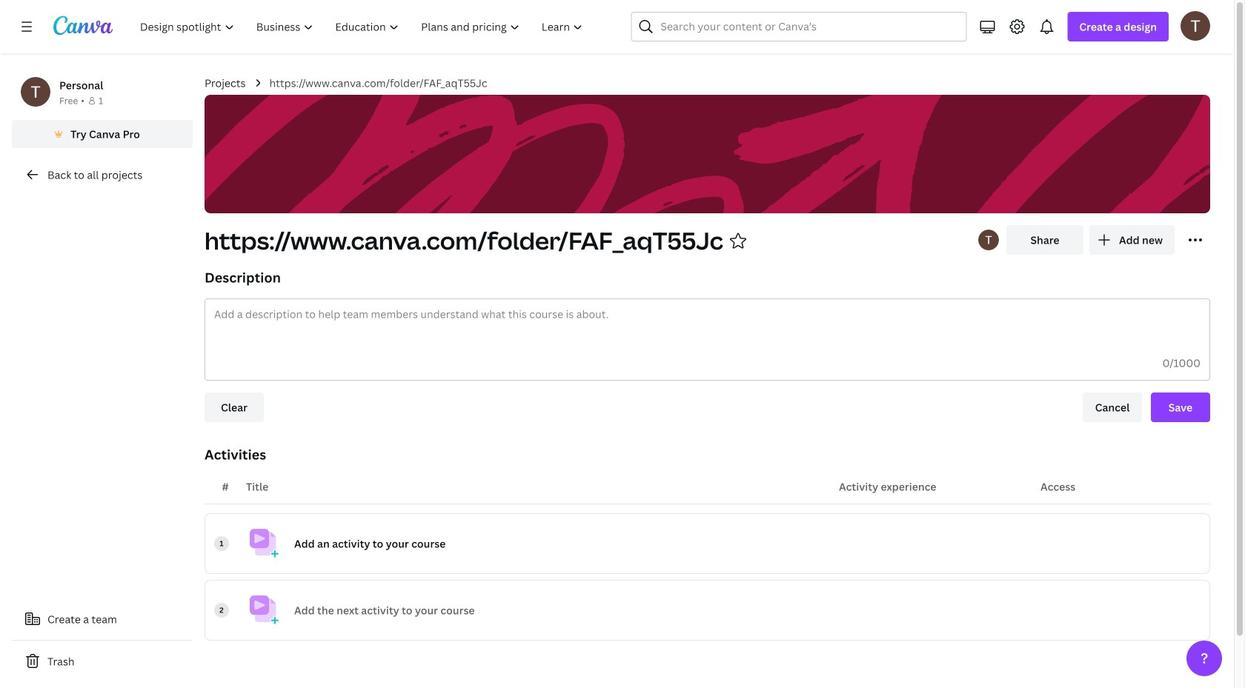 Task type: describe. For each thing, give the bounding box(es) containing it.
2 row from the top
[[205, 580, 1211, 641]]

Add a description to help team members understand what this course is about. text field
[[205, 300, 1210, 346]]

1 row from the top
[[205, 514, 1211, 575]]

top level navigation element
[[130, 12, 596, 42]]

terry turtle image
[[1181, 11, 1211, 41]]



Task type: locate. For each thing, give the bounding box(es) containing it.
Search search field
[[661, 13, 937, 41]]

0 out of 1,000 characters used element
[[1163, 356, 1201, 370]]

row
[[205, 514, 1211, 575], [205, 580, 1211, 641]]

1 vertical spatial row
[[205, 580, 1211, 641]]

None search field
[[631, 12, 967, 42]]

0 vertical spatial row
[[205, 514, 1211, 575]]



Task type: vqa. For each thing, say whether or not it's contained in the screenshot.
them
no



